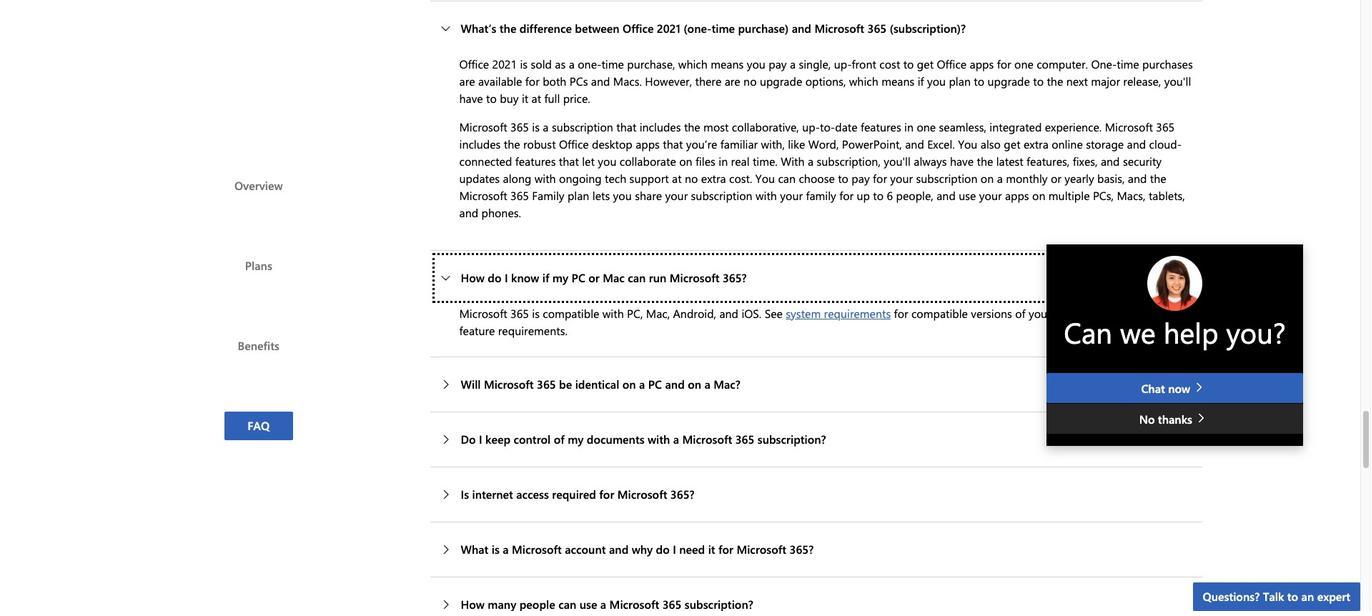 Task type: locate. For each thing, give the bounding box(es) containing it.
yearly
[[1065, 171, 1094, 186]]

your left devices,
[[1029, 306, 1052, 321]]

compatible inside 'for compatible versions of your devices, and for other feature requirements.'
[[912, 306, 968, 321]]

phones.
[[482, 205, 521, 220]]

what's
[[461, 21, 496, 36]]

at inside office 2021 is sold as a one-time purchase, which means you pay a single, up-front cost to get office apps for one computer. one-time purchases are available for both pcs and macs. however, there are no upgrade options, which means if you plan to upgrade to the next major release, you'll have to buy it at full price.
[[532, 91, 541, 106]]

1 vertical spatial 2021
[[492, 57, 517, 72]]

one up 'excel.'
[[917, 119, 936, 134]]

pay
[[769, 57, 787, 72], [852, 171, 870, 186]]

0 horizontal spatial one
[[917, 119, 936, 134]]

control
[[514, 432, 551, 447]]

have inside the microsoft 365 is a subscription that includes the most collaborative, up-to-date features in one seamless, integrated experience. microsoft 365 includes the robust office desktop apps that you're familiar with, like word, powerpoint, and excel. you also get extra online storage and cloud- connected features that let you collaborate on files in real time. with a subscription, you'll always have the latest features, fixes, and security updates along with ongoing tech support at no extra cost. you can choose to pay for your subscription on a monthly or yearly basis, and the microsoft 365 family plan lets you share your subscription with your family for up to 6 people, and use your apps on multiple pcs, macs, tablets, and phones.
[[950, 154, 974, 169]]

2 horizontal spatial i
[[673, 542, 676, 557]]

0 horizontal spatial it
[[522, 91, 529, 106]]

1 horizontal spatial one
[[1015, 57, 1034, 72]]

i left need at bottom
[[673, 542, 676, 557]]

identical
[[575, 377, 619, 392]]

a right as
[[569, 57, 575, 72]]

1 vertical spatial get
[[1004, 137, 1021, 152]]

includes
[[640, 119, 681, 134], [459, 137, 501, 152]]

and up always
[[905, 137, 924, 152]]

1 horizontal spatial can
[[778, 171, 796, 186]]

a right documents
[[673, 432, 679, 447]]

0 vertical spatial i
[[505, 270, 508, 285]]

have down 'excel.'
[[950, 154, 974, 169]]

0 vertical spatial pc
[[572, 270, 585, 285]]

0 horizontal spatial means
[[711, 57, 744, 72]]

can down with
[[778, 171, 796, 186]]

that
[[617, 119, 637, 134], [663, 137, 683, 152], [559, 154, 579, 169]]

1 horizontal spatial extra
[[1024, 137, 1049, 152]]

you down time.
[[756, 171, 775, 186]]

my inside dropdown button
[[568, 432, 584, 447]]

for left computer.
[[997, 57, 1011, 72]]

or left mac
[[589, 270, 600, 285]]

2 vertical spatial i
[[673, 542, 676, 557]]

0 vertical spatial you'll
[[1164, 74, 1191, 89]]

1 horizontal spatial means
[[882, 74, 915, 89]]

0 horizontal spatial 2021
[[492, 57, 517, 72]]

chat
[[1141, 381, 1165, 396]]

desktop
[[592, 137, 633, 152]]

and inside dropdown button
[[665, 377, 685, 392]]

is inside office 2021 is sold as a one-time purchase, which means you pay a single, up-front cost to get office apps for one computer. one-time purchases are available for both pcs and macs. however, there are no upgrade options, which means if you plan to upgrade to the next major release, you'll have to buy it at full price.
[[520, 57, 528, 72]]

internet
[[472, 487, 513, 502]]

and
[[792, 21, 812, 36], [591, 74, 610, 89], [905, 137, 924, 152], [1127, 137, 1146, 152], [1101, 154, 1120, 169], [1128, 171, 1147, 186], [937, 188, 956, 203], [459, 205, 478, 220], [720, 306, 739, 321], [1097, 306, 1116, 321], [665, 377, 685, 392], [609, 542, 629, 557]]

0 vertical spatial can
[[778, 171, 796, 186]]

microsoft inside "dropdown button"
[[815, 21, 864, 36]]

1 horizontal spatial features
[[861, 119, 901, 134]]

0 vertical spatial have
[[459, 91, 483, 106]]

release,
[[1124, 74, 1161, 89]]

upgrade
[[760, 74, 802, 89], [988, 74, 1030, 89]]

1 horizontal spatial that
[[617, 119, 637, 134]]

1 horizontal spatial includes
[[640, 119, 681, 134]]

an
[[1302, 589, 1314, 604]]

of inside dropdown button
[[554, 432, 565, 447]]

office inside the microsoft 365 is a subscription that includes the most collaborative, up-to-date features in one seamless, integrated experience. microsoft 365 includes the robust office desktop apps that you're familiar with, like word, powerpoint, and excel. you also get extra online storage and cloud- connected features that let you collaborate on files in real time. with a subscription, you'll always have the latest features, fixes, and security updates along with ongoing tech support at no extra cost. you can choose to pay for your subscription on a monthly or yearly basis, and the microsoft 365 family plan lets you share your subscription with your family for up to 6 people, and use your apps on multiple pcs, macs, tablets, and phones.
[[559, 137, 589, 152]]

the right what's at the left
[[500, 21, 517, 36]]

0 vertical spatial or
[[1051, 171, 1062, 186]]

one inside the microsoft 365 is a subscription that includes the most collaborative, up-to-date features in one seamless, integrated experience. microsoft 365 includes the robust office desktop apps that you're familiar with, like word, powerpoint, and excel. you also get extra online storage and cloud- connected features that let you collaborate on files in real time. with a subscription, you'll always have the latest features, fixes, and security updates along with ongoing tech support at no extra cost. you can choose to pay for your subscription on a monthly or yearly basis, and the microsoft 365 family plan lets you share your subscription with your family for up to 6 people, and use your apps on multiple pcs, macs, tablets, and phones.
[[917, 119, 936, 134]]

on
[[679, 154, 693, 169], [981, 171, 994, 186], [1032, 188, 1046, 203], [623, 377, 636, 392], [688, 377, 701, 392]]

benefits
[[238, 338, 280, 353]]

which up there
[[678, 57, 708, 72]]

365? down is internet access required for microsoft 365? dropdown button
[[790, 542, 814, 557]]

0 vertical spatial includes
[[640, 119, 681, 134]]

pay inside office 2021 is sold as a one-time purchase, which means you pay a single, up-front cost to get office apps for one computer. one-time purchases are available for both pcs and macs. however, there are no upgrade options, which means if you plan to upgrade to the next major release, you'll have to buy it at full price.
[[769, 57, 787, 72]]

0 horizontal spatial includes
[[459, 137, 501, 152]]

is internet access required for microsoft 365?
[[461, 487, 695, 502]]

pc left mac
[[572, 270, 585, 285]]

to
[[904, 57, 914, 72], [974, 74, 985, 89], [1033, 74, 1044, 89], [486, 91, 497, 106], [838, 171, 849, 186], [873, 188, 884, 203], [1288, 589, 1299, 604]]

0 horizontal spatial 365?
[[671, 487, 695, 502]]

extra
[[1024, 137, 1049, 152], [701, 171, 726, 186]]

requirements.
[[498, 323, 568, 338]]

0 horizontal spatial features
[[515, 154, 556, 169]]

run
[[649, 270, 667, 285]]

office up "purchase,"
[[623, 21, 654, 36]]

get inside office 2021 is sold as a one-time purchase, which means you pay a single, up-front cost to get office apps for one computer. one-time purchases are available for both pcs and macs. however, there are no upgrade options, which means if you plan to upgrade to the next major release, you'll have to buy it at full price.
[[917, 57, 934, 72]]

1 vertical spatial up-
[[802, 119, 820, 134]]

to left buy
[[486, 91, 497, 106]]

a
[[569, 57, 575, 72], [790, 57, 796, 72], [543, 119, 549, 134], [808, 154, 814, 169], [997, 171, 1003, 186], [639, 377, 645, 392], [705, 377, 711, 392], [673, 432, 679, 447], [503, 542, 509, 557]]

apps up the seamless,
[[970, 57, 994, 72]]

microsoft 365 is compatible with pc, mac, android, and ios. see system requirements
[[459, 306, 891, 321]]

for right the required
[[599, 487, 614, 502]]

and inside office 2021 is sold as a one-time purchase, which means you pay a single, up-front cost to get office apps for one computer. one-time purchases are available for both pcs and macs. however, there are no upgrade options, which means if you plan to upgrade to the next major release, you'll have to buy it at full price.
[[591, 74, 610, 89]]

of right "versions"
[[1015, 306, 1026, 321]]

the inside office 2021 is sold as a one-time purchase, which means you pay a single, up-front cost to get office apps for one computer. one-time purchases are available for both pcs and macs. however, there are no upgrade options, which means if you plan to upgrade to the next major release, you'll have to buy it at full price.
[[1047, 74, 1063, 89]]

no thanks
[[1139, 412, 1196, 427]]

my for if
[[553, 270, 569, 285]]

0 vertical spatial it
[[522, 91, 529, 106]]

0 vertical spatial if
[[918, 74, 924, 89]]

1 vertical spatial pc
[[648, 377, 662, 392]]

is for sold
[[520, 57, 528, 72]]

1 vertical spatial extra
[[701, 171, 726, 186]]

1 vertical spatial one
[[917, 119, 936, 134]]

time inside "dropdown button"
[[712, 21, 735, 36]]

1 are from the left
[[459, 74, 475, 89]]

which down front
[[849, 74, 879, 89]]

includes up collaborate
[[640, 119, 681, 134]]

it inside office 2021 is sold as a one-time purchase, which means you pay a single, up-front cost to get office apps for one computer. one-time purchases are available for both pcs and macs. however, there are no upgrade options, which means if you plan to upgrade to the next major release, you'll have to buy it at full price.
[[522, 91, 529, 106]]

purchases
[[1143, 57, 1193, 72]]

pc,
[[627, 306, 643, 321]]

extra down files
[[701, 171, 726, 186]]

1 horizontal spatial upgrade
[[988, 74, 1030, 89]]

1 horizontal spatial it
[[708, 542, 715, 557]]

365 left subscription?
[[735, 432, 755, 447]]

1 horizontal spatial pc
[[648, 377, 662, 392]]

are right there
[[725, 74, 741, 89]]

1 compatible from the left
[[543, 306, 599, 321]]

features up powerpoint,
[[861, 119, 901, 134]]

0 vertical spatial up-
[[834, 57, 852, 72]]

office inside "dropdown button"
[[623, 21, 654, 36]]

faq button
[[225, 411, 293, 440]]

overview
[[235, 178, 283, 193]]

powerpoint,
[[842, 137, 902, 152]]

0 horizontal spatial at
[[532, 91, 541, 106]]

up- inside the microsoft 365 is a subscription that includes the most collaborative, up-to-date features in one seamless, integrated experience. microsoft 365 includes the robust office desktop apps that you're familiar with, like word, powerpoint, and excel. you also get extra online storage and cloud- connected features that let you collaborate on files in real time. with a subscription, you'll always have the latest features, fixes, and security updates along with ongoing tech support at no extra cost. you can choose to pay for your subscription on a monthly or yearly basis, and the microsoft 365 family plan lets you share your subscription with your family for up to 6 people, and use your apps on multiple pcs, macs, tablets, and phones.
[[802, 119, 820, 134]]

1 horizontal spatial of
[[1015, 306, 1026, 321]]

see
[[765, 306, 783, 321]]

basis,
[[1098, 171, 1125, 186]]

my right know
[[553, 270, 569, 285]]

integrated
[[990, 119, 1042, 134]]

apps down monthly
[[1005, 188, 1029, 203]]

are left available
[[459, 74, 475, 89]]

system requirements link
[[786, 306, 891, 321]]

can inside the microsoft 365 is a subscription that includes the most collaborative, up-to-date features in one seamless, integrated experience. microsoft 365 includes the robust office desktop apps that you're familiar with, like word, powerpoint, and excel. you also get extra online storage and cloud- connected features that let you collaborate on files in real time. with a subscription, you'll always have the latest features, fixes, and security updates along with ongoing tech support at no extra cost. you can choose to pay for your subscription on a monthly or yearly basis, and the microsoft 365 family plan lets you share your subscription with your family for up to 6 people, and use your apps on multiple pcs, macs, tablets, and phones.
[[778, 171, 796, 186]]

0 horizontal spatial up-
[[802, 119, 820, 134]]

in
[[905, 119, 914, 134], [719, 154, 728, 169]]

1 horizontal spatial pay
[[852, 171, 870, 186]]

what
[[461, 542, 489, 557]]

latest
[[996, 154, 1024, 169]]

and inside "dropdown button"
[[792, 21, 812, 36]]

at right support
[[672, 171, 682, 186]]

microsoft up the single,
[[815, 21, 864, 36]]

is internet access required for microsoft 365? button
[[430, 468, 1202, 522]]

365
[[868, 21, 887, 36], [511, 119, 529, 134], [1156, 119, 1175, 134], [511, 188, 529, 203], [511, 306, 529, 321], [537, 377, 556, 392], [735, 432, 755, 447]]

i
[[505, 270, 508, 285], [479, 432, 482, 447], [673, 542, 676, 557]]

1 horizontal spatial 365?
[[723, 270, 747, 285]]

questions?
[[1203, 589, 1260, 604]]

you'll down powerpoint,
[[884, 154, 911, 169]]

2021 left (one- in the top of the page
[[657, 21, 681, 36]]

at left full
[[532, 91, 541, 106]]

get
[[917, 57, 934, 72], [1004, 137, 1021, 152]]

why
[[632, 542, 653, 557]]

plan down 'ongoing'
[[568, 188, 589, 203]]

2 compatible from the left
[[912, 306, 968, 321]]

no inside office 2021 is sold as a one-time purchase, which means you pay a single, up-front cost to get office apps for one computer. one-time purchases are available for both pcs and macs. however, there are no upgrade options, which means if you plan to upgrade to the next major release, you'll have to buy it at full price.
[[744, 74, 757, 89]]

macs,
[[1117, 188, 1146, 203]]

on left mac?
[[688, 377, 701, 392]]

is left sold
[[520, 57, 528, 72]]

0 horizontal spatial or
[[589, 270, 600, 285]]

are
[[459, 74, 475, 89], [725, 74, 741, 89]]

for inside dropdown button
[[599, 487, 614, 502]]

for right requirements
[[894, 306, 908, 321]]

microsoft right will
[[484, 377, 534, 392]]

1 vertical spatial if
[[543, 270, 549, 285]]

of inside 'for compatible versions of your devices, and for other feature requirements.'
[[1015, 306, 1026, 321]]

1 horizontal spatial compatible
[[912, 306, 968, 321]]

includes up connected
[[459, 137, 501, 152]]

0 horizontal spatial if
[[543, 270, 549, 285]]

microsoft
[[815, 21, 864, 36], [459, 119, 507, 134], [1105, 119, 1153, 134], [459, 188, 507, 203], [670, 270, 720, 285], [459, 306, 507, 321], [484, 377, 534, 392], [682, 432, 732, 447], [618, 487, 667, 502], [512, 542, 562, 557], [737, 542, 787, 557]]

can left run
[[628, 270, 646, 285]]

1 vertical spatial 365?
[[671, 487, 695, 502]]

family
[[806, 188, 836, 203]]

or inside "how do i know if my pc or mac can run microsoft 365?" 'dropdown button'
[[589, 270, 600, 285]]

or down features,
[[1051, 171, 1062, 186]]

you'll down purchases
[[1164, 74, 1191, 89]]

one left computer.
[[1015, 57, 1034, 72]]

your inside 'for compatible versions of your devices, and for other feature requirements.'
[[1029, 306, 1052, 321]]

pay left the single,
[[769, 57, 787, 72]]

1 horizontal spatial time
[[712, 21, 735, 36]]

0 horizontal spatial are
[[459, 74, 475, 89]]

do right why
[[656, 542, 670, 557]]

1 horizontal spatial in
[[905, 119, 914, 134]]

1 vertical spatial it
[[708, 542, 715, 557]]

is for a
[[532, 119, 540, 134]]

0 horizontal spatial in
[[719, 154, 728, 169]]

office down (subscription)?
[[937, 57, 967, 72]]

1 vertical spatial have
[[950, 154, 974, 169]]

0 horizontal spatial which
[[678, 57, 708, 72]]

is up robust at the left top of the page
[[532, 119, 540, 134]]

if inside 'dropdown button'
[[543, 270, 549, 285]]

if inside office 2021 is sold as a one-time purchase, which means you pay a single, up-front cost to get office apps for one computer. one-time purchases are available for both pcs and macs. however, there are no upgrade options, which means if you plan to upgrade to the next major release, you'll have to buy it at full price.
[[918, 74, 924, 89]]

how do i know if my pc or mac can run microsoft 365? button
[[430, 251, 1202, 305]]

it right need at bottom
[[708, 542, 715, 557]]

no down files
[[685, 171, 698, 186]]

do inside what is a microsoft account and why do i need it for microsoft 365? dropdown button
[[656, 542, 670, 557]]

0 vertical spatial in
[[905, 119, 914, 134]]

1 horizontal spatial if
[[918, 74, 924, 89]]

microsoft down mac?
[[682, 432, 732, 447]]

is inside the microsoft 365 is a subscription that includes the most collaborative, up-to-date features in one seamless, integrated experience. microsoft 365 includes the robust office desktop apps that you're familiar with, like word, powerpoint, and excel. you also get extra online storage and cloud- connected features that let you collaborate on files in real time. with a subscription, you'll always have the latest features, fixes, and security updates along with ongoing tech support at no extra cost. you can choose to pay for your subscription on a monthly or yearly basis, and the microsoft 365 family plan lets you share your subscription with your family for up to 6 people, and use your apps on multiple pcs, macs, tablets, and phones.
[[532, 119, 540, 134]]

the inside "dropdown button"
[[500, 21, 517, 36]]

2 vertical spatial subscription
[[691, 188, 753, 203]]

in left real
[[719, 154, 728, 169]]

you're
[[686, 137, 717, 152]]

have down available
[[459, 91, 483, 106]]

1 vertical spatial do
[[656, 542, 670, 557]]

no
[[744, 74, 757, 89], [685, 171, 698, 186]]

0 vertical spatial subscription
[[552, 119, 613, 134]]

1 horizontal spatial plan
[[949, 74, 971, 89]]

ongoing
[[559, 171, 602, 186]]

what is a microsoft account and why do i need it for microsoft 365? button
[[430, 523, 1202, 577]]

subscription down price.
[[552, 119, 613, 134]]

for up 6
[[873, 171, 887, 186]]

0 horizontal spatial you'll
[[884, 154, 911, 169]]

0 vertical spatial plan
[[949, 74, 971, 89]]

to inside dropdown button
[[1288, 589, 1299, 604]]

my left documents
[[568, 432, 584, 447]]

0 horizontal spatial i
[[479, 432, 482, 447]]

is right what
[[492, 542, 500, 557]]

1 horizontal spatial up-
[[834, 57, 852, 72]]

have inside office 2021 is sold as a one-time purchase, which means you pay a single, up-front cost to get office apps for one computer. one-time purchases are available for both pcs and macs. however, there are no upgrade options, which means if you plan to upgrade to the next major release, you'll have to buy it at full price.
[[459, 91, 483, 106]]

what is a microsoft account and why do i need it for microsoft 365?
[[461, 542, 814, 557]]

0 horizontal spatial compatible
[[543, 306, 599, 321]]

feature
[[459, 323, 495, 338]]

2 horizontal spatial that
[[663, 137, 683, 152]]

microsoft left account
[[512, 542, 562, 557]]

1 horizontal spatial subscription
[[691, 188, 753, 203]]

files
[[696, 154, 716, 169]]

office
[[623, 21, 654, 36], [459, 57, 489, 72], [937, 57, 967, 72], [559, 137, 589, 152]]

1 vertical spatial i
[[479, 432, 482, 447]]

0 horizontal spatial get
[[917, 57, 934, 72]]

at inside the microsoft 365 is a subscription that includes the most collaborative, up-to-date features in one seamless, integrated experience. microsoft 365 includes the robust office desktop apps that you're familiar with, like word, powerpoint, and excel. you also get extra online storage and cloud- connected features that let you collaborate on files in real time. with a subscription, you'll always have the latest features, fixes, and security updates along with ongoing tech support at no extra cost. you can choose to pay for your subscription on a monthly or yearly basis, and the microsoft 365 family plan lets you share your subscription with your family for up to 6 people, and use your apps on multiple pcs, macs, tablets, and phones.
[[672, 171, 682, 186]]

time up release,
[[1117, 57, 1140, 72]]

0 horizontal spatial upgrade
[[760, 74, 802, 89]]

date
[[835, 119, 858, 134]]

one
[[1015, 57, 1034, 72], [917, 119, 936, 134]]

0 horizontal spatial can
[[628, 270, 646, 285]]

0 horizontal spatial of
[[554, 432, 565, 447]]

a inside dropdown button
[[503, 542, 509, 557]]

cost.
[[729, 171, 752, 186]]

pc inside 'dropdown button'
[[572, 270, 585, 285]]

is up requirements.
[[532, 306, 540, 321]]

and inside dropdown button
[[609, 542, 629, 557]]

2 horizontal spatial apps
[[1005, 188, 1029, 203]]

pay up up
[[852, 171, 870, 186]]

pc
[[572, 270, 585, 285], [648, 377, 662, 392]]

2021 up available
[[492, 57, 517, 72]]

or inside the microsoft 365 is a subscription that includes the most collaborative, up-to-date features in one seamless, integrated experience. microsoft 365 includes the robust office desktop apps that you're familiar with, like word, powerpoint, and excel. you also get extra online storage and cloud- connected features that let you collaborate on files in real time. with a subscription, you'll always have the latest features, fixes, and security updates along with ongoing tech support at no extra cost. you can choose to pay for your subscription on a monthly or yearly basis, and the microsoft 365 family plan lets you share your subscription with your family for up to 6 people, and use your apps on multiple pcs, macs, tablets, and phones.
[[1051, 171, 1062, 186]]

which
[[678, 57, 708, 72], [849, 74, 879, 89]]

with up family
[[535, 171, 556, 186]]

1 horizontal spatial i
[[505, 270, 508, 285]]

my
[[553, 270, 569, 285], [568, 432, 584, 447]]

a down latest
[[997, 171, 1003, 186]]

0 horizontal spatial do
[[488, 270, 502, 285]]

pc inside dropdown button
[[648, 377, 662, 392]]

0 vertical spatial my
[[553, 270, 569, 285]]

and right devices,
[[1097, 306, 1116, 321]]

0 vertical spatial 365?
[[723, 270, 747, 285]]

1 vertical spatial no
[[685, 171, 698, 186]]

0 vertical spatial apps
[[970, 57, 994, 72]]

0 vertical spatial extra
[[1024, 137, 1049, 152]]

in left the seamless,
[[905, 119, 914, 134]]

there
[[695, 74, 722, 89]]

to left an
[[1288, 589, 1299, 604]]

1 vertical spatial in
[[719, 154, 728, 169]]

my inside 'dropdown button'
[[553, 270, 569, 285]]

0 horizontal spatial have
[[459, 91, 483, 106]]

1 vertical spatial apps
[[636, 137, 660, 152]]

monthly
[[1006, 171, 1048, 186]]

plan inside office 2021 is sold as a one-time purchase, which means you pay a single, up-front cost to get office apps for one computer. one-time purchases are available for both pcs and macs. however, there are no upgrade options, which means if you plan to upgrade to the next major release, you'll have to buy it at full price.
[[949, 74, 971, 89]]

with right documents
[[648, 432, 670, 447]]

plan inside the microsoft 365 is a subscription that includes the most collaborative, up-to-date features in one seamless, integrated experience. microsoft 365 includes the robust office desktop apps that you're familiar with, like word, powerpoint, and excel. you also get extra online storage and cloud- connected features that let you collaborate on files in real time. with a subscription, you'll always have the latest features, fixes, and security updates along with ongoing tech support at no extra cost. you can choose to pay for your subscription on a monthly or yearly basis, and the microsoft 365 family plan lets you share your subscription with your family for up to 6 people, and use your apps on multiple pcs, macs, tablets, and phones.
[[568, 188, 589, 203]]

that up the desktop
[[617, 119, 637, 134]]

pcs,
[[1093, 188, 1114, 203]]

office up let
[[559, 137, 589, 152]]

expert
[[1317, 589, 1351, 604]]

up- up the options,
[[834, 57, 852, 72]]

extra up features,
[[1024, 137, 1049, 152]]

1 horizontal spatial at
[[672, 171, 682, 186]]

means up there
[[711, 57, 744, 72]]

you'll inside the microsoft 365 is a subscription that includes the most collaborative, up-to-date features in one seamless, integrated experience. microsoft 365 includes the robust office desktop apps that you're familiar with, like word, powerpoint, and excel. you also get extra online storage and cloud- connected features that let you collaborate on files in real time. with a subscription, you'll always have the latest features, fixes, and security updates along with ongoing tech support at no extra cost. you can choose to pay for your subscription on a monthly or yearly basis, and the microsoft 365 family plan lets you share your subscription with your family for up to 6 people, and use your apps on multiple pcs, macs, tablets, and phones.
[[884, 154, 911, 169]]

time
[[712, 21, 735, 36], [602, 57, 624, 72], [1117, 57, 1140, 72]]

1 vertical spatial can
[[628, 270, 646, 285]]

with
[[781, 154, 805, 169]]

1 vertical spatial you'll
[[884, 154, 911, 169]]

1 horizontal spatial or
[[1051, 171, 1062, 186]]

365 up requirements.
[[511, 306, 529, 321]]

family
[[532, 188, 565, 203]]

1 vertical spatial of
[[554, 432, 565, 447]]

a right identical
[[639, 377, 645, 392]]

no right there
[[744, 74, 757, 89]]

1 vertical spatial which
[[849, 74, 879, 89]]

no inside the microsoft 365 is a subscription that includes the most collaborative, up-to-date features in one seamless, integrated experience. microsoft 365 includes the robust office desktop apps that you're familiar with, like word, powerpoint, and excel. you also get extra online storage and cloud- connected features that let you collaborate on files in real time. with a subscription, you'll always have the latest features, fixes, and security updates along with ongoing tech support at no extra cost. you can choose to pay for your subscription on a monthly or yearly basis, and the microsoft 365 family plan lets you share your subscription with your family for up to 6 people, and use your apps on multiple pcs, macs, tablets, and phones.
[[685, 171, 698, 186]]

microsoft inside 'dropdown button'
[[670, 270, 720, 285]]

2 vertical spatial that
[[559, 154, 579, 169]]

1 vertical spatial pay
[[852, 171, 870, 186]]

microsoft up the android,
[[670, 270, 720, 285]]

for
[[997, 57, 1011, 72], [525, 74, 540, 89], [873, 171, 887, 186], [840, 188, 854, 203], [894, 306, 908, 321], [1120, 306, 1134, 321], [599, 487, 614, 502], [719, 542, 734, 557]]

0 vertical spatial get
[[917, 57, 934, 72]]

subscription down 'cost.'
[[691, 188, 753, 203]]

will microsoft 365 be identical on a pc and on a mac? button
[[430, 358, 1202, 412]]

get right cost
[[917, 57, 934, 72]]

time for one-
[[602, 57, 624, 72]]

2 vertical spatial apps
[[1005, 188, 1029, 203]]

a left mac?
[[705, 377, 711, 392]]

0 vertical spatial of
[[1015, 306, 1026, 321]]

365? inside dropdown button
[[671, 487, 695, 502]]



Task type: vqa. For each thing, say whether or not it's contained in the screenshot.
why
yes



Task type: describe. For each thing, give the bounding box(es) containing it.
for down sold
[[525, 74, 540, 89]]

and left use
[[937, 188, 956, 203]]

to-
[[820, 119, 835, 134]]

to right cost
[[904, 57, 914, 72]]

a left the single,
[[790, 57, 796, 72]]

chat now
[[1141, 381, 1194, 396]]

talk
[[1263, 589, 1284, 604]]

help
[[1164, 313, 1219, 351]]

microsoft up why
[[618, 487, 667, 502]]

like
[[788, 137, 805, 152]]

1 vertical spatial that
[[663, 137, 683, 152]]

to up the seamless,
[[974, 74, 985, 89]]

your right use
[[979, 188, 1002, 203]]

for inside dropdown button
[[719, 542, 734, 557]]

it inside dropdown button
[[708, 542, 715, 557]]

microsoft right need at bottom
[[737, 542, 787, 557]]

to down subscription,
[[838, 171, 849, 186]]

the up you're
[[684, 119, 701, 134]]

for left other
[[1120, 306, 1134, 321]]

365? inside dropdown button
[[790, 542, 814, 557]]

subscription?
[[758, 432, 826, 447]]

365 left be
[[537, 377, 556, 392]]

one-
[[578, 57, 602, 72]]

will
[[461, 377, 481, 392]]

(one-
[[684, 21, 712, 36]]

you?
[[1227, 313, 1286, 351]]

get inside the microsoft 365 is a subscription that includes the most collaborative, up-to-date features in one seamless, integrated experience. microsoft 365 includes the robust office desktop apps that you're familiar with, like word, powerpoint, and excel. you also get extra online storage and cloud- connected features that let you collaborate on files in real time. with a subscription, you'll always have the latest features, fixes, and security updates along with ongoing tech support at no extra cost. you can choose to pay for your subscription on a monthly or yearly basis, and the microsoft 365 family plan lets you share your subscription with your family for up to 6 people, and use your apps on multiple pcs, macs, tablets, and phones.
[[1004, 137, 1021, 152]]

next
[[1067, 74, 1088, 89]]

one-
[[1091, 57, 1117, 72]]

overview button
[[225, 171, 293, 200]]

fixes,
[[1073, 154, 1098, 169]]

a right with
[[808, 154, 814, 169]]

0 vertical spatial which
[[678, 57, 708, 72]]

also
[[981, 137, 1001, 152]]

robust
[[523, 137, 556, 152]]

on right identical
[[623, 377, 636, 392]]

1 vertical spatial means
[[882, 74, 915, 89]]

microsoft 365 is a subscription that includes the most collaborative, up-to-date features in one seamless, integrated experience. microsoft 365 includes the robust office desktop apps that you're familiar with, like word, powerpoint, and excel. you also get extra online storage and cloud- connected features that let you collaborate on files in real time. with a subscription, you'll always have the latest features, fixes, and security updates along with ongoing tech support at no extra cost. you can choose to pay for your subscription on a monthly or yearly basis, and the microsoft 365 family plan lets you share your subscription with your family for up to 6 people, and use your apps on multiple pcs, macs, tablets, and phones.
[[459, 119, 1185, 220]]

documents
[[587, 432, 645, 447]]

most
[[704, 119, 729, 134]]

let
[[582, 154, 595, 169]]

and up basis,
[[1101, 154, 1120, 169]]

do
[[461, 432, 476, 447]]

how
[[461, 270, 485, 285]]

0 horizontal spatial you
[[756, 171, 775, 186]]

on down monthly
[[1032, 188, 1046, 203]]

time for (one-
[[712, 21, 735, 36]]

connected
[[459, 154, 512, 169]]

ios.
[[742, 306, 762, 321]]

your right share
[[665, 188, 688, 203]]

0 vertical spatial that
[[617, 119, 637, 134]]

full
[[544, 91, 560, 106]]

and left the ios.
[[720, 306, 739, 321]]

will microsoft 365 be identical on a pc and on a mac?
[[461, 377, 741, 392]]

office up available
[[459, 57, 489, 72]]

with,
[[761, 137, 785, 152]]

0 horizontal spatial apps
[[636, 137, 660, 152]]

can we help you?
[[1064, 313, 1286, 351]]

you'll inside office 2021 is sold as a one-time purchase, which means you pay a single, up-front cost to get office apps for one computer. one-time purchases are available for both pcs and macs. however, there are no upgrade options, which means if you plan to upgrade to the next major release, you'll have to buy it at full price.
[[1164, 74, 1191, 89]]

to down computer.
[[1033, 74, 1044, 89]]

be
[[559, 377, 572, 392]]

1 vertical spatial features
[[515, 154, 556, 169]]

tech
[[605, 171, 627, 186]]

1 upgrade from the left
[[760, 74, 802, 89]]

and down security
[[1128, 171, 1147, 186]]

2 are from the left
[[725, 74, 741, 89]]

word,
[[808, 137, 839, 152]]

to left 6
[[873, 188, 884, 203]]

cost
[[880, 57, 900, 72]]

and inside 'for compatible versions of your devices, and for other feature requirements.'
[[1097, 306, 1116, 321]]

front
[[852, 57, 877, 72]]

with left the pc,
[[603, 306, 624, 321]]

updates
[[459, 171, 500, 186]]

for left up
[[840, 188, 854, 203]]

1 vertical spatial includes
[[459, 137, 501, 152]]

seamless,
[[939, 119, 987, 134]]

up- inside office 2021 is sold as a one-time purchase, which means you pay a single, up-front cost to get office apps for one computer. one-time purchases are available for both pcs and macs. however, there are no upgrade options, which means if you plan to upgrade to the next major release, you'll have to buy it at full price.
[[834, 57, 852, 72]]

i inside 'dropdown button'
[[505, 270, 508, 285]]

faq
[[248, 418, 270, 433]]

365 down "along"
[[511, 188, 529, 203]]

2 horizontal spatial time
[[1117, 57, 1140, 72]]

i inside dropdown button
[[673, 542, 676, 557]]

do i keep control of my documents with a microsoft 365 subscription? button
[[430, 413, 1202, 467]]

mac
[[603, 270, 625, 285]]

and left phones.
[[459, 205, 478, 220]]

share
[[635, 188, 662, 203]]

on down also on the right of page
[[981, 171, 994, 186]]

i inside dropdown button
[[479, 432, 482, 447]]

365 inside "dropdown button"
[[868, 21, 887, 36]]

2021 inside "dropdown button"
[[657, 21, 681, 36]]

difference
[[520, 21, 572, 36]]

apps inside office 2021 is sold as a one-time purchase, which means you pay a single, up-front cost to get office apps for one computer. one-time purchases are available for both pcs and macs. however, there are no upgrade options, which means if you plan to upgrade to the next major release, you'll have to buy it at full price.
[[970, 57, 994, 72]]

other
[[1137, 306, 1164, 321]]

collaborative,
[[732, 119, 799, 134]]

the left robust at the left top of the page
[[504, 137, 520, 152]]

1 vertical spatial subscription
[[916, 171, 978, 186]]

lets
[[593, 188, 610, 203]]

0 horizontal spatial subscription
[[552, 119, 613, 134]]

0 horizontal spatial that
[[559, 154, 579, 169]]

microsoft up connected
[[459, 119, 507, 134]]

along
[[503, 171, 531, 186]]

is inside dropdown button
[[492, 542, 500, 557]]

do inside "how do i know if my pc or mac can run microsoft 365?" 'dropdown button'
[[488, 270, 502, 285]]

familiar
[[721, 137, 758, 152]]

however,
[[645, 74, 692, 89]]

1 horizontal spatial which
[[849, 74, 879, 89]]

always
[[914, 154, 947, 169]]

is for compatible
[[532, 306, 540, 321]]

plans button
[[225, 251, 293, 280]]

365? inside 'dropdown button'
[[723, 270, 747, 285]]

what's the difference between office 2021 (one-time purchase) and microsoft 365 (subscription)?
[[461, 21, 966, 36]]

with down time.
[[756, 188, 777, 203]]

pay inside the microsoft 365 is a subscription that includes the most collaborative, up-to-date features in one seamless, integrated experience. microsoft 365 includes the robust office desktop apps that you're familiar with, like word, powerpoint, and excel. you also get extra online storage and cloud- connected features that let you collaborate on files in real time. with a subscription, you'll always have the latest features, fixes, and security updates along with ongoing tech support at no extra cost. you can choose to pay for your subscription on a monthly or yearly basis, and the microsoft 365 family plan lets you share your subscription with your family for up to 6 people, and use your apps on multiple pcs, macs, tablets, and phones.
[[852, 171, 870, 186]]

cloud-
[[1149, 137, 1182, 152]]

one inside office 2021 is sold as a one-time purchase, which means you pay a single, up-front cost to get office apps for one computer. one-time purchases are available for both pcs and macs. however, there are no upgrade options, which means if you plan to upgrade to the next major release, you'll have to buy it at full price.
[[1015, 57, 1034, 72]]

you down tech
[[613, 188, 632, 203]]

and up security
[[1127, 137, 1146, 152]]

buy
[[500, 91, 519, 106]]

support
[[630, 171, 669, 186]]

0 horizontal spatial extra
[[701, 171, 726, 186]]

online
[[1052, 137, 1083, 152]]

2 upgrade from the left
[[988, 74, 1030, 89]]

options,
[[806, 74, 846, 89]]

you down the desktop
[[598, 154, 617, 169]]

1 horizontal spatial you
[[958, 137, 978, 152]]

devices,
[[1055, 306, 1094, 321]]

features,
[[1027, 154, 1070, 169]]

no thanks button
[[1047, 404, 1303, 434]]

account
[[565, 542, 606, 557]]

single,
[[799, 57, 831, 72]]

my for of
[[568, 432, 584, 447]]

people,
[[896, 188, 934, 203]]

2021 inside office 2021 is sold as a one-time purchase, which means you pay a single, up-front cost to get office apps for one computer. one-time purchases are available for both pcs and macs. however, there are no upgrade options, which means if you plan to upgrade to the next major release, you'll have to buy it at full price.
[[492, 57, 517, 72]]

price.
[[563, 91, 590, 106]]

plans
[[245, 258, 272, 273]]

versions
[[971, 306, 1012, 321]]

microsoft down updates
[[459, 188, 507, 203]]

you up the seamless,
[[927, 74, 946, 89]]

collaborate
[[620, 154, 676, 169]]

365 up robust at the left top of the page
[[511, 119, 529, 134]]

can inside 'dropdown button'
[[628, 270, 646, 285]]

office 2021 is sold as a one-time purchase, which means you pay a single, up-front cost to get office apps for one computer. one-time purchases are available for both pcs and macs. however, there are no upgrade options, which means if you plan to upgrade to the next major release, you'll have to buy it at full price.
[[459, 57, 1193, 106]]

we
[[1120, 313, 1156, 351]]

as
[[555, 57, 566, 72]]

your up 6
[[890, 171, 913, 186]]

microsoft up storage
[[1105, 119, 1153, 134]]

with inside 'do i keep control of my documents with a microsoft 365 subscription?' dropdown button
[[648, 432, 670, 447]]

the down also on the right of page
[[977, 154, 993, 169]]

the up tablets,
[[1150, 171, 1167, 186]]

requirements
[[824, 306, 891, 321]]

major
[[1091, 74, 1120, 89]]

macs.
[[613, 74, 642, 89]]

on left files
[[679, 154, 693, 169]]

required
[[552, 487, 596, 502]]

your left family
[[780, 188, 803, 203]]

a up robust at the left top of the page
[[543, 119, 549, 134]]

365 up cloud-
[[1156, 119, 1175, 134]]

can
[[1064, 313, 1113, 351]]

pcs
[[570, 74, 588, 89]]

you down "purchase)"
[[747, 57, 766, 72]]

microsoft up feature
[[459, 306, 507, 321]]



